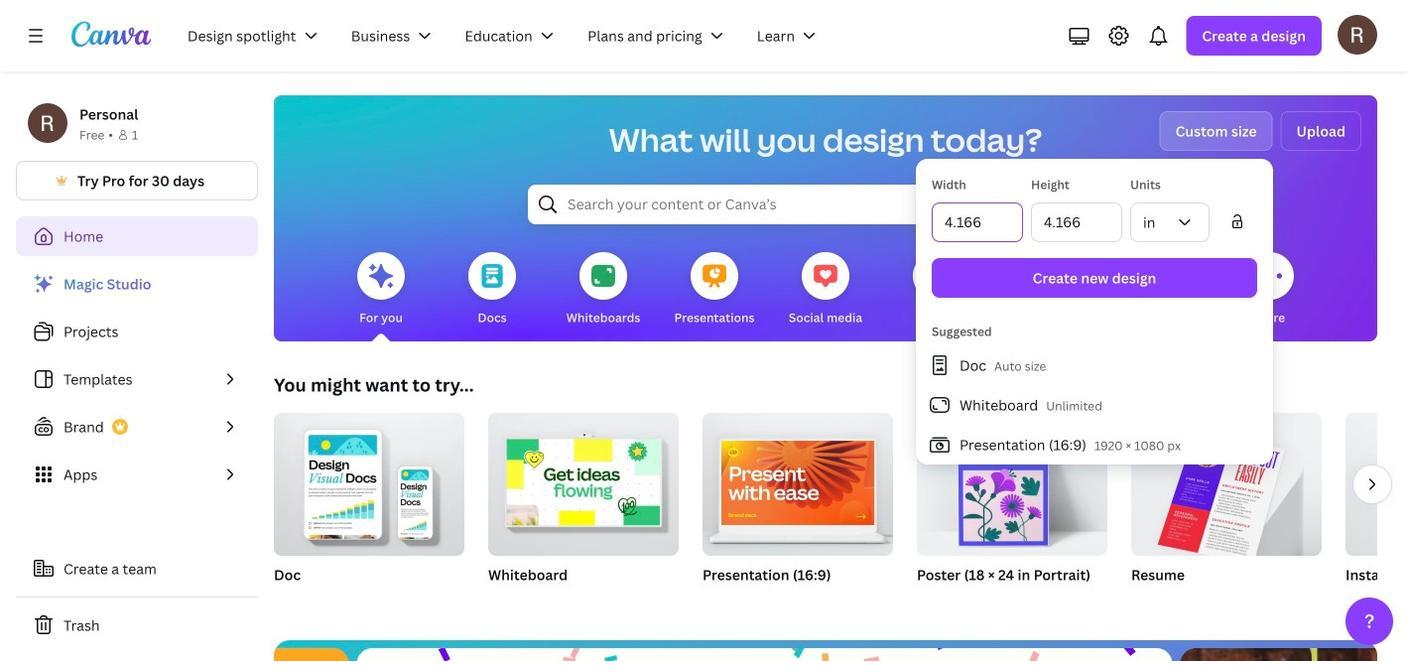 Task type: locate. For each thing, give the bounding box(es) containing it.
top level navigation element
[[175, 16, 837, 56]]

group
[[274, 413, 465, 609], [274, 413, 465, 556], [488, 413, 679, 609], [488, 413, 679, 556], [703, 413, 893, 609], [703, 413, 893, 556], [917, 413, 1108, 609], [1131, 413, 1322, 609], [1346, 413, 1409, 609]]

list
[[16, 264, 258, 494], [916, 345, 1273, 465]]

None number field
[[945, 203, 1010, 241], [1044, 203, 1110, 241], [945, 203, 1010, 241], [1044, 203, 1110, 241]]

None search field
[[528, 185, 1124, 224]]



Task type: vqa. For each thing, say whether or not it's contained in the screenshot.
Search search box
yes



Task type: describe. For each thing, give the bounding box(es) containing it.
0 horizontal spatial list
[[16, 264, 258, 494]]

1 horizontal spatial list
[[916, 345, 1273, 465]]

Search search field
[[568, 186, 1084, 223]]



